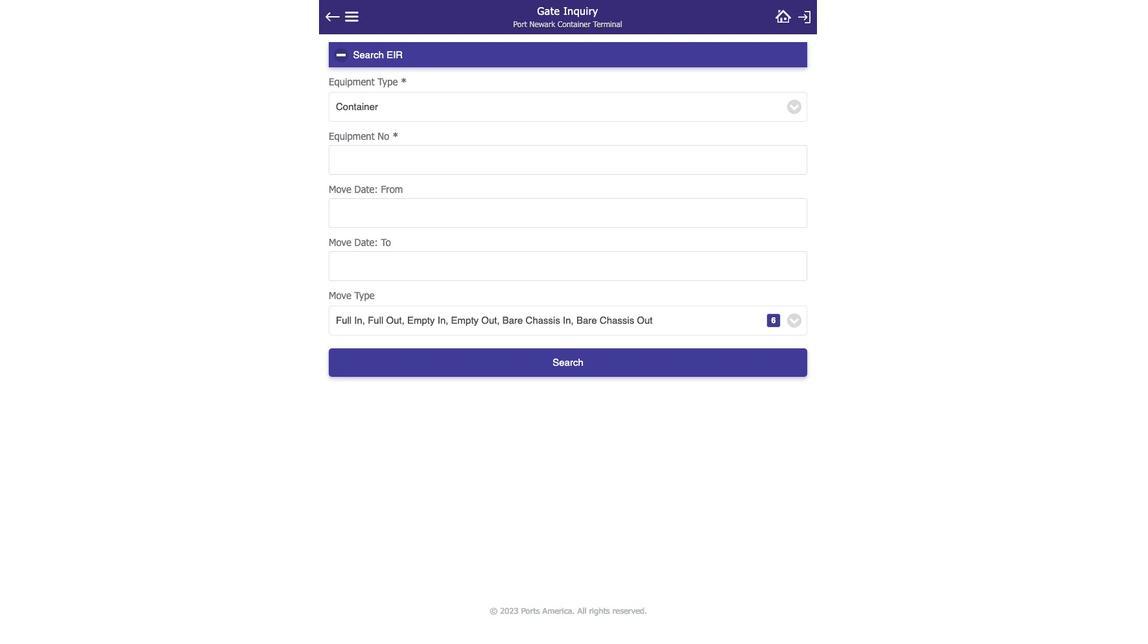 Task type: locate. For each thing, give the bounding box(es) containing it.
0 vertical spatial move
[[329, 184, 351, 195]]

0 horizontal spatial in,
[[354, 315, 365, 326]]

equipment
[[329, 76, 375, 88], [329, 130, 375, 142]]

move down move date: to
[[329, 290, 351, 302]]

reserved.
[[612, 606, 647, 616]]

2 move from the top
[[329, 237, 351, 248]]

0 vertical spatial equipment
[[329, 76, 375, 88]]

date: for from
[[354, 184, 378, 195]]

0 horizontal spatial out,
[[386, 315, 405, 326]]

date:
[[354, 184, 378, 195], [354, 237, 378, 248]]

bare
[[502, 315, 523, 326], [576, 315, 597, 326]]

1 bare from the left
[[502, 315, 523, 326]]

equipment type *
[[329, 76, 407, 88]]

1 vertical spatial *
[[392, 130, 399, 142]]

2 vertical spatial move
[[329, 290, 351, 302]]

inquiry
[[564, 5, 598, 17]]

1 vertical spatial date:
[[354, 237, 378, 248]]

1 move from the top
[[329, 184, 351, 195]]

move for move date: from
[[329, 184, 351, 195]]

1 horizontal spatial *
[[401, 76, 407, 88]]

1 date: from the top
[[354, 184, 378, 195]]

1 horizontal spatial full
[[368, 315, 383, 326]]

port
[[514, 19, 527, 29]]

out,
[[386, 315, 405, 326], [481, 315, 500, 326]]

1 vertical spatial container
[[336, 101, 378, 112]]

0 horizontal spatial empty
[[407, 315, 435, 326]]

gate
[[538, 5, 560, 17]]

1 horizontal spatial type
[[378, 76, 398, 88]]

to
[[381, 237, 391, 248]]

equipment for equipment type *
[[329, 76, 375, 88]]

*
[[401, 76, 407, 88], [392, 130, 399, 142]]

0 vertical spatial container
[[558, 19, 591, 29]]

1 horizontal spatial container
[[558, 19, 591, 29]]

move
[[329, 184, 351, 195], [329, 237, 351, 248], [329, 290, 351, 302]]

no
[[378, 130, 389, 142]]

0 vertical spatial date:
[[354, 184, 378, 195]]

chassis
[[526, 315, 560, 326], [600, 315, 634, 326]]

1 in, from the left
[[354, 315, 365, 326]]

0 vertical spatial *
[[401, 76, 407, 88]]

empty
[[407, 315, 435, 326], [451, 315, 479, 326]]

0 horizontal spatial chassis
[[526, 315, 560, 326]]

* down eir at left
[[401, 76, 407, 88]]

equipment down 'search'
[[329, 76, 375, 88]]

terminal
[[593, 19, 622, 29]]

move left from
[[329, 184, 351, 195]]

type down move date: to
[[354, 290, 375, 302]]

1 horizontal spatial chassis
[[600, 315, 634, 326]]

6
[[771, 316, 776, 326]]

* for equipment type *
[[401, 76, 407, 88]]

1 vertical spatial type
[[354, 290, 375, 302]]

move for move type
[[329, 290, 351, 302]]

move left to
[[329, 237, 351, 248]]

2 chassis from the left
[[600, 315, 634, 326]]

1 horizontal spatial bare
[[576, 315, 597, 326]]

0 horizontal spatial full
[[336, 315, 352, 326]]

3 move from the top
[[329, 290, 351, 302]]

equipment for equipment no *
[[329, 130, 375, 142]]

container
[[558, 19, 591, 29], [336, 101, 378, 112]]

* right no
[[392, 130, 399, 142]]

1 vertical spatial move
[[329, 237, 351, 248]]

1 equipment from the top
[[329, 76, 375, 88]]

date: left from
[[354, 184, 378, 195]]

1 empty from the left
[[407, 315, 435, 326]]

container inside "gate inquiry port newark container terminal"
[[558, 19, 591, 29]]

container down equipment type *
[[336, 101, 378, 112]]

equipment left no
[[329, 130, 375, 142]]

3 in, from the left
[[563, 315, 574, 326]]

0 horizontal spatial *
[[392, 130, 399, 142]]

0 horizontal spatial bare
[[502, 315, 523, 326]]

2 horizontal spatial in,
[[563, 315, 574, 326]]

1 vertical spatial equipment
[[329, 130, 375, 142]]

search eir link
[[329, 42, 807, 67]]

1 horizontal spatial in,
[[438, 315, 448, 326]]

gate inquiry heading
[[468, 0, 668, 20]]

2 equipment from the top
[[329, 130, 375, 142]]

0 vertical spatial type
[[378, 76, 398, 88]]

©
[[489, 606, 497, 616]]

type down eir at left
[[378, 76, 398, 88]]

type for move
[[354, 290, 375, 302]]

search
[[353, 49, 384, 60]]

type
[[378, 76, 398, 88], [354, 290, 375, 302]]

2 date: from the top
[[354, 237, 378, 248]]

1 chassis from the left
[[526, 315, 560, 326]]

rights
[[589, 606, 610, 616]]

None button
[[329, 349, 807, 377]]

full
[[336, 315, 352, 326], [368, 315, 383, 326]]

from
[[381, 184, 403, 195]]

1 horizontal spatial out,
[[481, 315, 500, 326]]

all
[[577, 606, 586, 616]]

in,
[[354, 315, 365, 326], [438, 315, 448, 326], [563, 315, 574, 326]]

0 horizontal spatial type
[[354, 290, 375, 302]]

move for move date: to
[[329, 237, 351, 248]]

container down inquiry
[[558, 19, 591, 29]]

1 horizontal spatial empty
[[451, 315, 479, 326]]

date: left to
[[354, 237, 378, 248]]



Task type: vqa. For each thing, say whether or not it's contained in the screenshot.
'In,' to the left
yes



Task type: describe. For each thing, give the bounding box(es) containing it.
america.
[[542, 606, 575, 616]]

2 empty from the left
[[451, 315, 479, 326]]

eir
[[387, 49, 403, 60]]

2023
[[500, 606, 518, 616]]

move date: to
[[329, 237, 391, 248]]

newark
[[530, 19, 556, 29]]

© 2023 ports america. all rights reserved. footer
[[315, 603, 821, 620]]

full in, full out, empty in, empty out, bare chassis in, bare chassis out
[[336, 315, 653, 326]]

© 2023 ports america. all rights reserved.
[[489, 606, 647, 616]]

gate inquiry port newark container terminal
[[514, 5, 622, 29]]

1 out, from the left
[[386, 315, 405, 326]]

2 out, from the left
[[481, 315, 500, 326]]

2 bare from the left
[[576, 315, 597, 326]]

search eir
[[353, 49, 403, 60]]

out
[[637, 315, 653, 326]]

ports
[[521, 606, 540, 616]]

0 horizontal spatial container
[[336, 101, 378, 112]]

1 full from the left
[[336, 315, 352, 326]]

type for equipment
[[378, 76, 398, 88]]

2 in, from the left
[[438, 315, 448, 326]]

2 full from the left
[[368, 315, 383, 326]]

* for equipment no *
[[392, 130, 399, 142]]

move type
[[329, 290, 375, 302]]

move date: from
[[329, 184, 403, 195]]

date: for to
[[354, 237, 378, 248]]

equipment no *
[[329, 130, 399, 142]]

gate inquiry banner
[[319, 0, 817, 34]]



